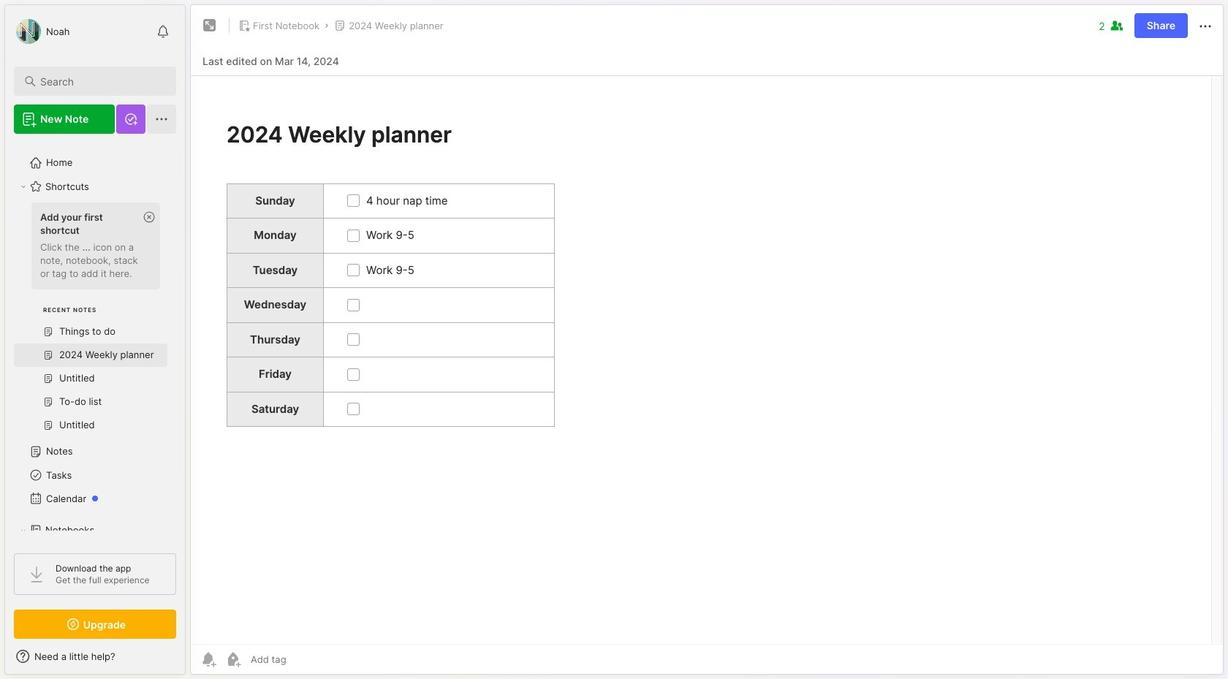 Task type: vqa. For each thing, say whether or not it's contained in the screenshot.
Expand Tags Icon
no



Task type: describe. For each thing, give the bounding box(es) containing it.
tree inside main element
[[5, 143, 185, 668]]

Search text field
[[40, 75, 163, 88]]

More actions field
[[1197, 16, 1215, 35]]

Account field
[[14, 17, 70, 46]]

add tag image
[[225, 651, 242, 668]]

Add tag field
[[249, 653, 360, 666]]

expand notebooks image
[[19, 527, 28, 535]]

group inside main element
[[14, 198, 167, 446]]

none search field inside main element
[[40, 72, 163, 90]]

main element
[[0, 0, 190, 679]]



Task type: locate. For each thing, give the bounding box(es) containing it.
Note Editor text field
[[191, 75, 1224, 644]]

group
[[14, 198, 167, 446]]

note window element
[[190, 4, 1224, 679]]

click to collapse image
[[185, 652, 196, 670]]

WHAT'S NEW field
[[5, 645, 185, 668]]

tree
[[5, 143, 185, 668]]

add a reminder image
[[200, 651, 217, 668]]

expand note image
[[201, 17, 219, 34]]

more actions image
[[1197, 17, 1215, 35]]

None search field
[[40, 72, 163, 90]]



